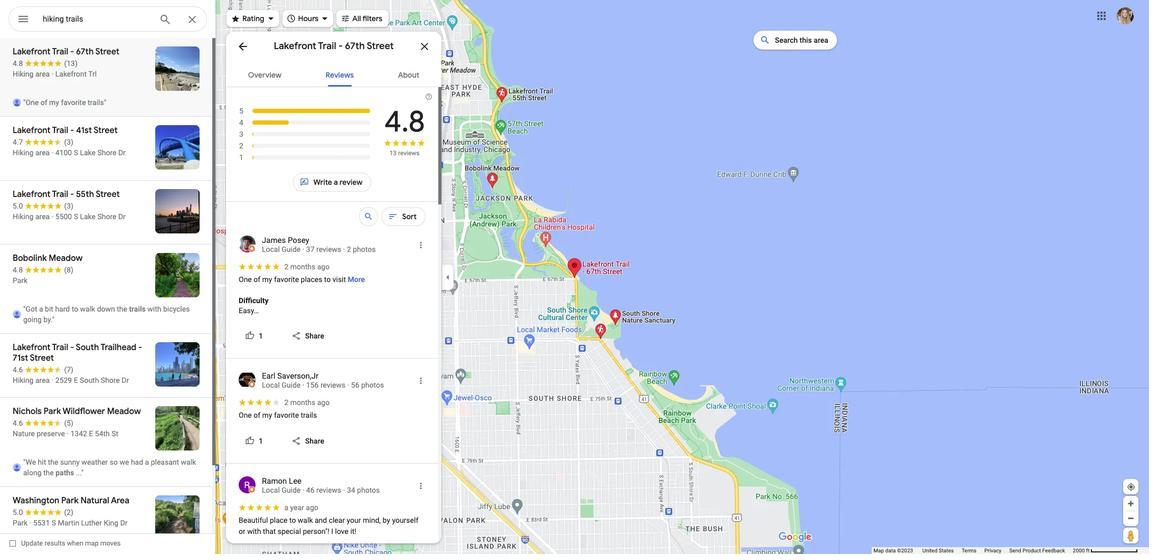 Task type: describe. For each thing, give the bounding box(es) containing it.
13 reviews
[[390, 149, 420, 157]]

2 inside james posey local guide · 37 reviews · 2 photos
[[347, 245, 351, 254]]

actions for james posey's review image
[[416, 240, 426, 250]]

area
[[814, 36, 828, 44]]

actions for ramon lee's review image
[[416, 481, 426, 491]]

james
[[262, 236, 286, 245]]

sort image
[[388, 212, 398, 221]]

visit
[[333, 275, 346, 284]]


[[17, 12, 30, 26]]

5
[[239, 107, 243, 115]]

 button
[[8, 6, 38, 34]]

ago for saverson,jr
[[317, 398, 330, 407]]

earl saverson,jr local guide · 156 reviews · 56 photos
[[262, 371, 384, 389]]

update results when map moves
[[21, 539, 121, 547]]

 write a review
[[300, 176, 363, 188]]

photo of ramon lee image
[[239, 476, 256, 493]]

2 stars, 0 reviews image
[[239, 140, 371, 152]]

collapse side panel image
[[442, 271, 454, 283]]

with
[[247, 527, 261, 536]]

more
[[348, 275, 365, 284]]

or
[[239, 527, 245, 536]]

5 stars image for james posey
[[239, 263, 281, 270]]

13
[[390, 149, 397, 157]]

-
[[339, 40, 343, 52]]

privacy
[[985, 548, 1002, 554]]

· left the 37
[[303, 245, 304, 254]]

street
[[367, 40, 394, 52]]

zoom out image
[[1127, 514, 1135, 522]]

5 stars, 10 reviews image
[[239, 105, 371, 117]]

yourself
[[392, 516, 418, 524]]

this
[[800, 36, 812, 44]]

all
[[352, 14, 361, 23]]

lakefront trail - 67th street main content
[[226, 32, 442, 554]]


[[300, 176, 309, 188]]

footer inside google maps element
[[874, 547, 1073, 554]]

reviews down 4.8 stars image at the left top of the page
[[398, 149, 420, 157]]

46
[[306, 486, 315, 494]]

favorite for places
[[274, 275, 299, 284]]

send product feedback
[[1010, 548, 1065, 554]]

3 stars, 0 reviews image
[[239, 128, 371, 140]]

2000 ft button
[[1073, 548, 1138, 554]]

2000 ft
[[1073, 548, 1090, 554]]

lakefront
[[274, 40, 316, 52]]

year
[[290, 503, 304, 512]]

34
[[347, 486, 355, 494]]

guide for saverson,jr
[[282, 381, 301, 389]]

2 up one of my favorite places to visit more
[[284, 262, 289, 271]]

send product feedback button
[[1010, 547, 1065, 554]]

sort button
[[382, 204, 426, 229]]

1 inside image
[[239, 153, 243, 162]]

sort
[[402, 212, 417, 221]]

actions for earl saverson,jr's review image
[[416, 376, 426, 386]]

1 stars, 0 reviews image
[[239, 152, 371, 163]]

ft
[[1086, 548, 1090, 554]]

months for posey
[[290, 262, 315, 271]]

place
[[270, 516, 288, 524]]

4 stars image
[[239, 399, 281, 406]]

1 horizontal spatial to
[[324, 275, 331, 284]]

results for hiking trails feed
[[0, 38, 215, 550]]

ramon
[[262, 476, 287, 486]]

local for earl
[[262, 381, 280, 389]]

share for second 1 button from the top of the lakefront trail - 67th street main content
[[305, 437, 324, 445]]

clear
[[329, 516, 345, 524]]

reviews
[[326, 70, 354, 80]]

one for one of my favorite places to visit more
[[239, 275, 252, 284]]

©2023
[[897, 548, 913, 554]]

rating
[[242, 14, 264, 23]]

map
[[85, 539, 99, 547]]

places
[[301, 275, 322, 284]]

ago for posey
[[317, 262, 330, 271]]

56
[[351, 381, 359, 389]]

of for one of my favorite places to visit more
[[254, 275, 260, 284]]

to inside beautiful place to walk and clear your mind, by yourself or with that special person"! i love it!
[[289, 516, 296, 524]]

overview
[[248, 70, 282, 80]]

show street view coverage image
[[1123, 528, 1139, 543]]

ago for lee
[[306, 503, 318, 512]]

favorite for trails
[[274, 411, 299, 419]]

photos for earl saverson,jr
[[361, 381, 384, 389]]

share for 2nd 1 button from the bottom
[[305, 332, 324, 340]]

search this area
[[775, 36, 828, 44]]

terms
[[962, 548, 977, 554]]

send
[[1010, 548, 1021, 554]]

saverson,jr
[[277, 371, 319, 381]]

of for one of my favorite trails
[[254, 411, 260, 419]]

about
[[398, 70, 419, 80]]

1 for 2nd 1 button from the bottom
[[259, 332, 263, 340]]

hours
[[298, 14, 319, 23]]

privacy button
[[985, 547, 1002, 554]]

reviews for lee
[[316, 486, 341, 494]]

that
[[263, 527, 276, 536]]

2 inside 2 stars, 0 reviews image
[[239, 142, 243, 150]]

more button
[[348, 267, 365, 293]]

hiking trails field
[[8, 6, 207, 32]]

share button for second 1 button from the top of the lakefront trail - 67th street main content
[[285, 432, 333, 451]]

earl
[[262, 371, 275, 381]]

james posey local guide · 37 reviews · 2 photos
[[262, 236, 376, 254]]

write
[[313, 177, 332, 187]]

states
[[939, 548, 954, 554]]

beautiful place to walk and clear your mind, by yourself or with that special person"! i love it!
[[239, 516, 420, 536]]

search
[[775, 36, 798, 44]]

reviews for saverson,jr
[[321, 381, 346, 389]]

it!
[[350, 527, 356, 536]]



Task type: locate. For each thing, give the bounding box(es) containing it.
1 one from the top
[[239, 275, 252, 284]]

local for james
[[262, 245, 280, 254]]

1 favorite from the top
[[274, 275, 299, 284]]

lakefront trail - 67th street
[[274, 40, 394, 52]]

a left year
[[284, 503, 288, 512]]

0 vertical spatial share
[[305, 332, 324, 340]]

share button down trails
[[285, 432, 333, 451]]

1 button
[[239, 326, 281, 345], [239, 432, 281, 451]]

5 stars image down photo of james posey on the left
[[239, 263, 281, 270]]

reviews inside ramon lee local guide · 46 reviews · 34 photos
[[316, 486, 341, 494]]

months for saverson,jr
[[290, 398, 315, 407]]

share up saverson,jr on the left of page
[[305, 332, 324, 340]]

2 vertical spatial 1
[[259, 437, 263, 445]]

0 vertical spatial my
[[262, 275, 272, 284]]

2 months ago for saverson,jr
[[284, 398, 330, 407]]

1 vertical spatial share button
[[285, 432, 333, 451]]

photos right 34
[[357, 486, 380, 494]]

one down the 4 stars image
[[239, 411, 252, 419]]

1 vertical spatial share
[[305, 437, 324, 445]]

2 up the one of my favorite trails
[[284, 398, 289, 407]]

share button up saverson,jr on the left of page
[[285, 326, 333, 345]]

local right photo of ramon lee
[[262, 486, 280, 494]]

1 vertical spatial 1 button
[[239, 432, 281, 451]]

guide inside the earl saverson,jr local guide · 156 reviews · 56 photos
[[282, 381, 301, 389]]

1 vertical spatial to
[[289, 516, 296, 524]]

2 down 3
[[239, 142, 243, 150]]

2 of from the top
[[254, 411, 260, 419]]

local inside james posey local guide · 37 reviews · 2 photos
[[262, 245, 280, 254]]

photos for ramon lee
[[357, 486, 380, 494]]

photo of james posey image
[[239, 236, 256, 252]]

2 months from the top
[[290, 398, 315, 407]]

review
[[340, 177, 363, 187]]

1 of from the top
[[254, 275, 260, 284]]

0 vertical spatial 5 stars image
[[239, 263, 281, 270]]

3 guide from the top
[[282, 486, 301, 494]]

united
[[923, 548, 938, 554]]

1 vertical spatial months
[[290, 398, 315, 407]]

google account: michelle dermenjian  
(michelle.dermenjian@adept.ai) image
[[1117, 7, 1134, 24]]

0 vertical spatial 1 button
[[239, 326, 281, 345]]

2 favorite from the top
[[274, 411, 299, 419]]

· left 56
[[347, 381, 349, 389]]

0 vertical spatial guide
[[282, 245, 301, 254]]

3
[[239, 130, 243, 138]]

footer containing map data ©2023
[[874, 547, 1073, 554]]

reviews
[[398, 149, 420, 157], [316, 245, 341, 254], [321, 381, 346, 389], [316, 486, 341, 494]]

filters
[[363, 14, 382, 23]]

2
[[239, 142, 243, 150], [347, 245, 351, 254], [284, 262, 289, 271], [284, 398, 289, 407]]

one
[[239, 275, 252, 284], [239, 411, 252, 419]]

love
[[335, 527, 349, 536]]

1 months from the top
[[290, 262, 315, 271]]

mind,
[[363, 516, 381, 524]]

my
[[262, 275, 272, 284], [262, 411, 272, 419]]

 search field
[[8, 6, 207, 34]]

1 vertical spatial guide
[[282, 381, 301, 389]]

67th
[[345, 40, 365, 52]]

moves
[[100, 539, 121, 547]]

person"!
[[303, 527, 329, 536]]

terms button
[[962, 547, 977, 554]]

to up special
[[289, 516, 296, 524]]

0 vertical spatial months
[[290, 262, 315, 271]]

reviews button
[[317, 61, 362, 87]]

easy…
[[239, 306, 259, 315]]

photos inside the earl saverson,jr local guide · 156 reviews · 56 photos
[[361, 381, 384, 389]]

one of my favorite places to visit more
[[239, 275, 365, 284]]

0 horizontal spatial to
[[289, 516, 296, 524]]


[[287, 12, 296, 24]]

united states button
[[923, 547, 954, 554]]

months up trails
[[290, 398, 315, 407]]

map
[[874, 548, 884, 554]]

lee
[[289, 476, 302, 486]]

tab list
[[226, 61, 442, 87]]

share button
[[285, 326, 333, 345], [285, 432, 333, 451]]

0 vertical spatial of
[[254, 275, 260, 284]]

0 vertical spatial photos
[[353, 245, 376, 254]]

ago
[[317, 262, 330, 271], [317, 398, 330, 407], [306, 503, 318, 512]]

a right "write"
[[334, 177, 338, 187]]

photos for james posey
[[353, 245, 376, 254]]

a year ago
[[284, 503, 318, 512]]

0 vertical spatial ago
[[317, 262, 330, 271]]

united states
[[923, 548, 954, 554]]

favorite left trails
[[274, 411, 299, 419]]

guide inside james posey local guide · 37 reviews · 2 photos
[[282, 245, 301, 254]]

1 vertical spatial one
[[239, 411, 252, 419]]

1 guide from the top
[[282, 245, 301, 254]]

2 share from the top
[[305, 437, 324, 445]]

local right photo of james posey on the left
[[262, 245, 280, 254]]

0 vertical spatial favorite
[[274, 275, 299, 284]]

1 vertical spatial 5 stars image
[[239, 504, 281, 511]]

search reviews image
[[364, 212, 374, 221]]

1 my from the top
[[262, 275, 272, 284]]

guide inside ramon lee local guide · 46 reviews · 34 photos
[[282, 486, 301, 494]]

5 stars image for ramon lee
[[239, 504, 281, 511]]

posey
[[288, 236, 309, 245]]

3 local from the top
[[262, 486, 280, 494]]

· left 34
[[343, 486, 345, 494]]

2 months ago up places
[[284, 262, 330, 271]]

of down the 4 stars image
[[254, 411, 260, 419]]

photos inside ramon lee local guide · 46 reviews · 34 photos
[[357, 486, 380, 494]]

0 vertical spatial 1
[[239, 153, 243, 162]]

to left visit
[[324, 275, 331, 284]]

0 horizontal spatial a
[[284, 503, 288, 512]]

guide for posey
[[282, 245, 301, 254]]

2000
[[1073, 548, 1085, 554]]

·
[[303, 245, 304, 254], [343, 245, 345, 254], [303, 381, 304, 389], [347, 381, 349, 389], [303, 486, 304, 494], [343, 486, 345, 494]]

1 vertical spatial ago
[[317, 398, 330, 407]]

reviews right the 37
[[316, 245, 341, 254]]

reviews inside the earl saverson,jr local guide · 156 reviews · 56 photos
[[321, 381, 346, 389]]

google maps element
[[0, 0, 1149, 554]]

zoom in image
[[1127, 500, 1135, 508]]

reviews for posey
[[316, 245, 341, 254]]

of up difficulty
[[254, 275, 260, 284]]

1 horizontal spatial a
[[334, 177, 338, 187]]

0 vertical spatial one
[[239, 275, 252, 284]]

search this area button
[[754, 31, 837, 50]]

local inside ramon lee local guide · 46 reviews · 34 photos
[[262, 486, 280, 494]]

 rating
[[231, 12, 264, 24]]

2 my from the top
[[262, 411, 272, 419]]

5 stars image
[[239, 263, 281, 270], [239, 504, 281, 511]]

0 vertical spatial share button
[[285, 326, 333, 345]]

tab list inside google maps element
[[226, 61, 442, 87]]

months up one of my favorite places to visit more
[[290, 262, 315, 271]]

my for one of my favorite places to visit more
[[262, 275, 272, 284]]

product
[[1023, 548, 1041, 554]]

4
[[239, 118, 243, 127]]

guide for lee
[[282, 486, 301, 494]]

2 months ago up trails
[[284, 398, 330, 407]]

beautiful
[[239, 516, 268, 524]]

about button
[[390, 61, 428, 87]]

photos right 56
[[361, 381, 384, 389]]

2 months ago
[[284, 262, 330, 271], [284, 398, 330, 407]]

a
[[334, 177, 338, 187], [284, 503, 288, 512]]

1
[[239, 153, 243, 162], [259, 332, 263, 340], [259, 437, 263, 445]]

1 1 button from the top
[[239, 326, 281, 345]]

a inside  write a review
[[334, 177, 338, 187]]

local up the 4 stars image
[[262, 381, 280, 389]]

ago down 156
[[317, 398, 330, 407]]

0 vertical spatial to
[[324, 275, 331, 284]]

1 down 3
[[239, 153, 243, 162]]


[[231, 12, 240, 24]]

4.8
[[384, 103, 425, 140]]

to
[[324, 275, 331, 284], [289, 516, 296, 524]]

2 up more at the left
[[347, 245, 351, 254]]

1 local from the top
[[262, 245, 280, 254]]

1 vertical spatial my
[[262, 411, 272, 419]]

guide up year
[[282, 486, 301, 494]]

when
[[67, 539, 83, 547]]

37
[[306, 245, 315, 254]]

2 one from the top
[[239, 411, 252, 419]]

show your location image
[[1127, 482, 1136, 492]]

1 vertical spatial favorite
[[274, 411, 299, 419]]

2 2 months ago from the top
[[284, 398, 330, 407]]

156
[[306, 381, 319, 389]]

2 vertical spatial ago
[[306, 503, 318, 512]]

results
[[45, 539, 65, 547]]

2 vertical spatial photos
[[357, 486, 380, 494]]

 hours
[[287, 12, 319, 24]]

walk
[[298, 516, 313, 524]]

special
[[278, 527, 301, 536]]

None field
[[43, 13, 151, 25]]

my down the 4 stars image
[[262, 411, 272, 419]]

2 guide from the top
[[282, 381, 301, 389]]

tab list containing overview
[[226, 61, 442, 87]]

ago up places
[[317, 262, 330, 271]]

trail
[[318, 40, 336, 52]]

share down trails
[[305, 437, 324, 445]]

update
[[21, 539, 43, 547]]

data
[[886, 548, 896, 554]]

2 5 stars image from the top
[[239, 504, 281, 511]]

photos
[[353, 245, 376, 254], [361, 381, 384, 389], [357, 486, 380, 494]]

2 local from the top
[[262, 381, 280, 389]]

one for one of my favorite trails
[[239, 411, 252, 419]]

local for ramon
[[262, 486, 280, 494]]

your
[[347, 516, 361, 524]]

1 vertical spatial 2 months ago
[[284, 398, 330, 407]]

by
[[383, 516, 390, 524]]

2 share button from the top
[[285, 432, 333, 451]]

1 vertical spatial of
[[254, 411, 260, 419]]

1 vertical spatial a
[[284, 503, 288, 512]]

1 down the one of my favorite trails
[[259, 437, 263, 445]]

ago up walk
[[306, 503, 318, 512]]

feedback
[[1042, 548, 1065, 554]]

my up difficulty
[[262, 275, 272, 284]]

guide left the 37
[[282, 245, 301, 254]]

photos up more at the left
[[353, 245, 376, 254]]

5 stars image up beautiful
[[239, 504, 281, 511]]

one of my favorite trails
[[239, 411, 317, 419]]

local
[[262, 245, 280, 254], [262, 381, 280, 389], [262, 486, 280, 494]]

· left 156
[[303, 381, 304, 389]]

1 share from the top
[[305, 332, 324, 340]]

reviews right 46 in the left of the page
[[316, 486, 341, 494]]

overview button
[[240, 61, 290, 87]]

one up difficulty
[[239, 275, 252, 284]]

2 vertical spatial guide
[[282, 486, 301, 494]]

1 2 months ago from the top
[[284, 262, 330, 271]]

2 vertical spatial local
[[262, 486, 280, 494]]

1 5 stars image from the top
[[239, 263, 281, 270]]

· left 46 in the left of the page
[[303, 486, 304, 494]]

my for one of my favorite trails
[[262, 411, 272, 419]]

photo of earl saverson,jr image
[[239, 371, 256, 388]]

none field inside hiking trails field
[[43, 13, 151, 25]]

1 share button from the top
[[285, 326, 333, 345]]

reviews right 156
[[321, 381, 346, 389]]

Update results when map moves checkbox
[[10, 537, 121, 550]]

photos inside james posey local guide · 37 reviews · 2 photos
[[353, 245, 376, 254]]

0 vertical spatial a
[[334, 177, 338, 187]]

1 vertical spatial local
[[262, 381, 280, 389]]

4 stars, 3 reviews image
[[239, 117, 371, 128]]

0 vertical spatial 2 months ago
[[284, 262, 330, 271]]

2 1 button from the top
[[239, 432, 281, 451]]

1 button down easy…
[[239, 326, 281, 345]]

1 vertical spatial photos
[[361, 381, 384, 389]]

favorite left places
[[274, 275, 299, 284]]

ramon lee local guide · 46 reviews · 34 photos
[[262, 476, 380, 494]]

trails
[[301, 411, 317, 419]]


[[341, 12, 350, 24]]

1 button down the one of my favorite trails
[[239, 432, 281, 451]]

· up visit
[[343, 245, 345, 254]]

1 down easy…
[[259, 332, 263, 340]]

reviews inside james posey local guide · 37 reviews · 2 photos
[[316, 245, 341, 254]]

guide left 156
[[282, 381, 301, 389]]

favorite
[[274, 275, 299, 284], [274, 411, 299, 419]]

 all filters
[[341, 12, 382, 24]]

and
[[315, 516, 327, 524]]

share button for 2nd 1 button from the bottom
[[285, 326, 333, 345]]

4.8 stars image
[[383, 139, 426, 149]]

1 for second 1 button from the top of the lakefront trail - 67th street main content
[[259, 437, 263, 445]]

0 vertical spatial local
[[262, 245, 280, 254]]

local inside the earl saverson,jr local guide · 156 reviews · 56 photos
[[262, 381, 280, 389]]

guide
[[282, 245, 301, 254], [282, 381, 301, 389], [282, 486, 301, 494]]

footer
[[874, 547, 1073, 554]]

2 months ago for posey
[[284, 262, 330, 271]]

i
[[331, 527, 333, 536]]

1 vertical spatial 1
[[259, 332, 263, 340]]



Task type: vqa. For each thing, say whether or not it's contained in the screenshot.
Known
no



